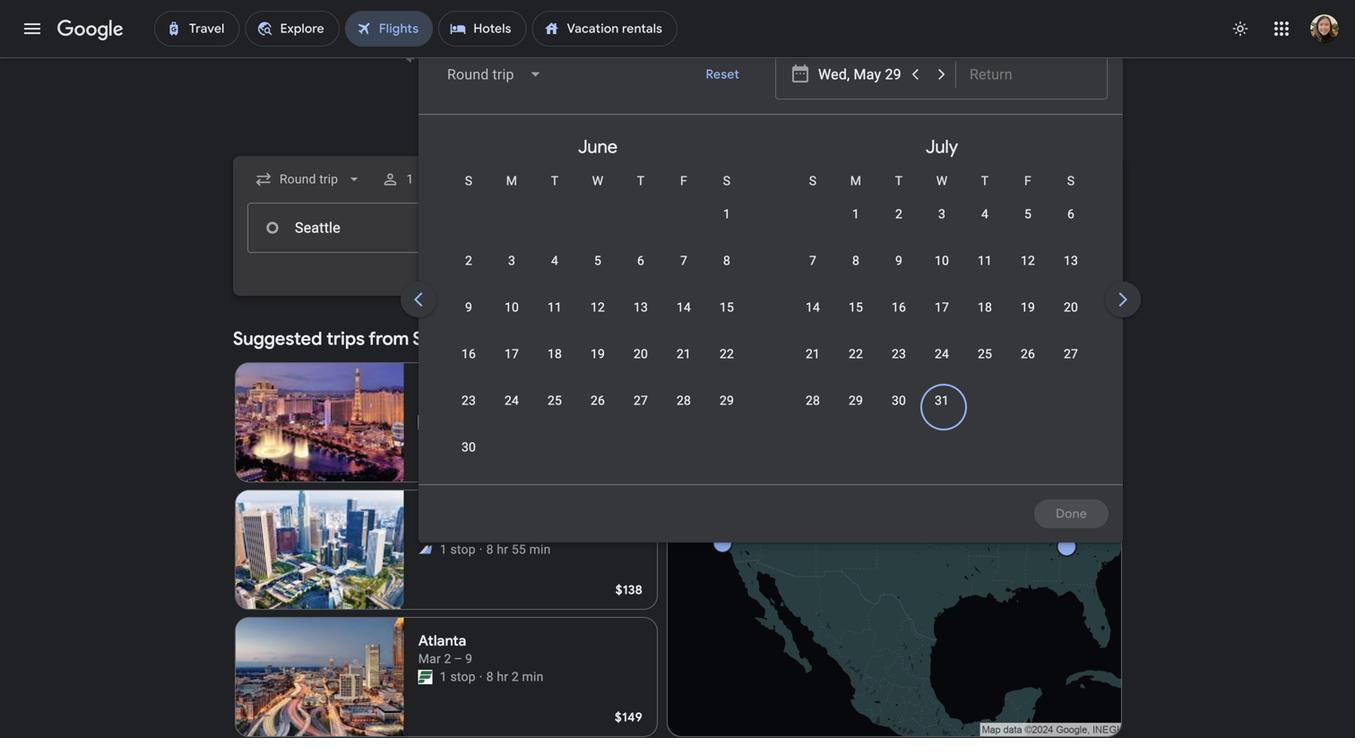 Task type: describe. For each thing, give the bounding box(es) containing it.
18 for 'thu, jul 18' element
[[978, 300, 993, 315]]

from
[[369, 327, 409, 350]]

5 for wed, jun 5 element
[[594, 253, 602, 268]]

wed, jul 24 element
[[935, 345, 950, 363]]

1 horizontal spatial 25 button
[[964, 345, 1007, 388]]

22 – 28
[[443, 524, 486, 539]]

22 for sat, jun 22 element at right
[[720, 347, 734, 361]]

reset
[[706, 66, 740, 82]]

m for june
[[506, 174, 518, 188]]

3 for mon, jun 3 element
[[508, 253, 516, 268]]

mon, jul 1 element
[[853, 205, 860, 223]]

w for june
[[592, 174, 604, 188]]

1 stop for $149
[[440, 669, 476, 684]]

change appearance image
[[1220, 7, 1263, 50]]

1 horizontal spatial 13 button
[[1050, 252, 1093, 295]]

1 14 button from the left
[[663, 299, 706, 342]]

mon, jun 3 element
[[508, 252, 516, 270]]

wed, jun 5 element
[[594, 252, 602, 270]]

0 horizontal spatial 19 button
[[577, 345, 620, 388]]

previous image
[[397, 278, 440, 321]]

3 t from the left
[[896, 174, 903, 188]]

thu, jun 6 element
[[638, 252, 645, 270]]

12 for fri, jul 12 element
[[1021, 253, 1036, 268]]

19 for wed, jun 19 element
[[591, 347, 605, 361]]

mon, jul 15 element
[[849, 299, 864, 317]]

20 button inside july row group
[[1050, 299, 1093, 342]]

main menu image
[[22, 18, 43, 39]]

suggested
[[233, 327, 322, 350]]

june row group
[[426, 122, 770, 482]]

tue, jun 25 element
[[548, 392, 562, 410]]

2 14 button from the left
[[792, 299, 835, 342]]

thu, jul 11 element
[[978, 252, 993, 270]]

15 for sat, jun 15 element
[[720, 300, 734, 315]]

7 for sun, jul 7 element
[[810, 253, 817, 268]]

1 stop for $138
[[440, 542, 476, 557]]

wed, jul 31 element
[[935, 392, 950, 410]]

tue, jun 18 element
[[548, 345, 562, 363]]

16 for sun, jun 16 element
[[462, 347, 476, 361]]

8 for mon, jul 8 element at top
[[853, 253, 860, 268]]

1 vertical spatial 6 button
[[620, 252, 663, 295]]

row containing 9
[[447, 291, 749, 342]]

18 for tue, jun 18 element
[[548, 347, 562, 361]]

wed, jun 19 element
[[591, 345, 605, 363]]

31 button
[[921, 392, 964, 435]]

atlanta
[[419, 632, 467, 650]]

1 horizontal spatial 23 button
[[878, 345, 921, 388]]

0 vertical spatial 26 button
[[1007, 345, 1050, 388]]

sat, jul 13 element
[[1064, 252, 1079, 270]]

fri, jun 21 element
[[677, 345, 691, 363]]

12 for wed, jun 12 element
[[591, 300, 605, 315]]

1 22 button from the left
[[706, 345, 749, 388]]

1 29 button from the left
[[706, 392, 749, 435]]

0 horizontal spatial 25 button
[[534, 392, 577, 435]]

1 horizontal spatial 6 button
[[1050, 205, 1093, 248]]

row containing 28
[[792, 384, 964, 435]]

17 for the mon, jun 17 element
[[505, 347, 519, 361]]

explore destinations
[[980, 331, 1101, 347]]

tue, jun 4 element
[[551, 252, 559, 270]]

2 for tue, jul 2 element
[[896, 207, 903, 221]]

1 horizontal spatial 3 button
[[921, 205, 964, 248]]

next image
[[1102, 278, 1145, 321]]

sat, jul 20 element
[[1064, 299, 1079, 317]]

flights
[[605, 60, 751, 123]]

row containing 1
[[835, 190, 1093, 248]]

feb 22 – 28
[[419, 524, 486, 539]]

row containing 2
[[447, 244, 749, 295]]

suggested trips from seattle region
[[233, 317, 1123, 738]]

1 vertical spatial 2 button
[[447, 252, 491, 295]]

tue, jul 9 element
[[896, 252, 903, 270]]

13 for sat, jul 13 element
[[1064, 253, 1079, 268]]

1 horizontal spatial 27 button
[[1050, 345, 1093, 388]]

15 for mon, jul 15 element
[[849, 300, 864, 315]]

28 for the fri, jun 28 element at bottom
[[677, 393, 691, 408]]

0 horizontal spatial 9 button
[[447, 299, 491, 342]]

55
[[512, 542, 526, 557]]

1 vertical spatial 10 button
[[491, 299, 534, 342]]

0 vertical spatial 12 button
[[1007, 252, 1050, 295]]

0 horizontal spatial 11 button
[[534, 299, 577, 342]]

min for $138
[[530, 542, 551, 557]]

1 horizontal spatial 18 button
[[964, 299, 1007, 342]]

3 for "wed, jul 3" element
[[939, 207, 946, 221]]

row containing 7
[[792, 244, 1093, 295]]

11 for thu, jul 11 element
[[978, 253, 993, 268]]

fri, jul 12 element
[[1021, 252, 1036, 270]]

16 button inside june "row group"
[[447, 345, 491, 388]]

1 vertical spatial return text field
[[969, 204, 1093, 252]]

4 s from the left
[[1068, 174, 1075, 188]]

seattle
[[413, 327, 470, 350]]

1 horizontal spatial 11 button
[[964, 252, 1007, 295]]

tue, jun 11 element
[[548, 299, 562, 317]]

fri, jun 7 element
[[681, 252, 688, 270]]

138 US dollars text field
[[616, 582, 643, 598]]

1 vertical spatial 26 button
[[577, 392, 620, 435]]

0 horizontal spatial 27 button
[[620, 392, 663, 435]]

sat, jun 29 element
[[720, 392, 734, 410]]

21 for sun, jul 21 element at the top of page
[[806, 347, 821, 361]]

1 inside 1 popup button
[[406, 172, 414, 187]]

1 horizontal spatial 9 button
[[878, 252, 921, 295]]

thu, jul 18 element
[[978, 299, 993, 317]]

11 for tue, jun 11 element
[[548, 300, 562, 315]]

atlanta mar 2 – 9
[[419, 632, 473, 666]]

july row group
[[770, 122, 1115, 477]]

1 s from the left
[[465, 174, 473, 188]]

explore for explore
[[668, 286, 713, 302]]

mon, jun 10 element
[[505, 299, 519, 317]]

1 vertical spatial 5 button
[[577, 252, 620, 295]]

6 for thu, jun 6 element
[[638, 253, 645, 268]]

3 s from the left
[[810, 174, 817, 188]]

25 for the thu, jul 25 element
[[978, 347, 993, 361]]

8 for 8 hr 55 min
[[487, 542, 494, 557]]

destinations
[[1028, 331, 1101, 347]]

20 button inside june "row group"
[[620, 345, 663, 388]]

las
[[419, 377, 441, 395]]

24 for wed, jul 24 element
[[935, 347, 950, 361]]

1 7 button from the left
[[663, 252, 706, 295]]

explore destinations button
[[959, 325, 1123, 353]]

2 inside suggested trips from seattle region
[[512, 669, 519, 684]]

28 for sun, jul 28 element
[[806, 393, 821, 408]]

2 frontier image from the top
[[419, 670, 433, 684]]

wed, jun 26 element
[[591, 392, 605, 410]]

8 for 8 hr 2 min
[[487, 669, 494, 684]]

tue, jul 2 element
[[896, 205, 903, 223]]

wed, jul 17 element
[[935, 299, 950, 317]]

16 for tue, jul 16 element
[[892, 300, 907, 315]]

thu, jun 27 element
[[634, 392, 648, 410]]

17 for wed, jul 17 element
[[935, 300, 950, 315]]

2 for the sun, jun 2 element
[[465, 253, 473, 268]]

sat, jun 8 element
[[724, 252, 731, 270]]

sun, jun 23 element
[[462, 392, 476, 410]]

31
[[935, 393, 950, 408]]

0 vertical spatial return text field
[[970, 50, 1094, 99]]

8 hr 2 min
[[487, 669, 544, 684]]

1 horizontal spatial 10 button
[[921, 252, 964, 295]]

1 horizontal spatial 5 button
[[1007, 205, 1050, 248]]

0 horizontal spatial 12 button
[[577, 299, 620, 342]]

tue, jul 16 element
[[892, 299, 907, 317]]

2 29 button from the left
[[835, 392, 878, 435]]

2 feb from the top
[[419, 524, 440, 539]]

sun, jul 21 element
[[806, 345, 821, 363]]

$149
[[615, 709, 643, 725]]

29 for mon, jul 29 element
[[849, 393, 864, 408]]

angeles
[[445, 504, 499, 523]]

fri, jul 26 element
[[1021, 345, 1036, 363]]

10 for mon, jun 10 'element'
[[505, 300, 519, 315]]

fri, jun 28 element
[[677, 392, 691, 410]]



Task type: vqa. For each thing, say whether or not it's contained in the screenshot.


Task type: locate. For each thing, give the bounding box(es) containing it.
sat, jun 15 element
[[720, 299, 734, 317]]

mon, jul 22 element
[[849, 345, 864, 363]]

0 vertical spatial 18
[[978, 300, 993, 315]]

1 horizontal spatial 4
[[982, 207, 989, 221]]

stop for $149
[[451, 669, 476, 684]]

1 22 from the left
[[720, 347, 734, 361]]

0 horizontal spatial 18 button
[[534, 345, 577, 388]]

11 inside june "row group"
[[548, 300, 562, 315]]

3 button up the wed, jul 10 element
[[921, 205, 964, 248]]

19 for fri, jul 19 element
[[1021, 300, 1036, 315]]

30
[[892, 393, 907, 408], [462, 440, 476, 455]]

1 vertical spatial 11 button
[[534, 299, 577, 342]]

20 button
[[1050, 299, 1093, 342], [620, 345, 663, 388]]

14 button up sun, jul 21 element at the top of page
[[792, 299, 835, 342]]

1 horizontal spatial 2 button
[[878, 205, 921, 248]]

w inside june "row group"
[[592, 174, 604, 188]]

1 horizontal spatial 15 button
[[835, 299, 878, 342]]

25 inside july row group
[[978, 347, 993, 361]]

27 inside june "row group"
[[634, 393, 648, 408]]

26 inside july row group
[[1021, 347, 1036, 361]]

vegas
[[444, 377, 485, 395]]

22 right sun, jul 21 element at the top of page
[[849, 347, 864, 361]]

1 vertical spatial 23 button
[[447, 392, 491, 435]]

1 15 from the left
[[720, 300, 734, 315]]

26
[[1021, 347, 1036, 361], [591, 393, 605, 408]]

stop for $138
[[451, 542, 476, 557]]

frontier image down las
[[419, 415, 433, 430]]

8 button up mon, jul 15 element
[[835, 252, 878, 295]]

19 inside july row group
[[1021, 300, 1036, 315]]

suggested trips from seattle
[[233, 327, 470, 350]]

23 button
[[878, 345, 921, 388], [447, 392, 491, 435]]

explore
[[668, 286, 713, 302], [980, 331, 1025, 347]]

4
[[982, 207, 989, 221], [551, 253, 559, 268]]

row
[[835, 190, 1093, 248], [447, 244, 749, 295], [792, 244, 1093, 295], [447, 291, 749, 342], [792, 291, 1093, 342], [447, 337, 749, 388], [792, 337, 1093, 388], [447, 384, 749, 435], [792, 384, 964, 435]]

18
[[978, 300, 993, 315], [548, 347, 562, 361]]

23 button up sun, jun 30 element
[[447, 392, 491, 435]]

0 vertical spatial 25
[[978, 347, 993, 361]]

9 inside july row group
[[896, 253, 903, 268]]

0 horizontal spatial 14 button
[[663, 299, 706, 342]]

19 left thu, jun 20 element
[[591, 347, 605, 361]]

8 for sat, jun 8 element
[[724, 253, 731, 268]]

1 feb from the top
[[419, 397, 440, 412]]

8 inside june "row group"
[[724, 253, 731, 268]]

24 button inside june "row group"
[[491, 392, 534, 435]]

27
[[1064, 347, 1079, 361], [634, 393, 648, 408]]

4 right "wed, jul 3" element
[[982, 207, 989, 221]]

1 vertical spatial 3 button
[[491, 252, 534, 295]]

s up sat, jun 1 element
[[723, 174, 731, 188]]

2 14 from the left
[[806, 300, 821, 315]]

1 vertical spatial 16 button
[[447, 345, 491, 388]]

3
[[939, 207, 946, 221], [508, 253, 516, 268]]

30 button right mon, jul 29 element
[[878, 392, 921, 435]]

wed, jul 3 element
[[939, 205, 946, 223]]

29 inside july row group
[[849, 393, 864, 408]]

28 button left mon, jul 29 element
[[792, 392, 835, 435]]

explore down 'thu, jul 18' element
[[980, 331, 1025, 347]]

0 vertical spatial 19
[[1021, 300, 1036, 315]]

sun, jul 7 element
[[810, 252, 817, 270]]

24 right tue, jul 23 element
[[935, 347, 950, 361]]

22 right fri, jun 21 element
[[720, 347, 734, 361]]

2  image from the top
[[480, 668, 483, 686]]

9 button up sun, jun 16 element
[[447, 299, 491, 342]]

1 21 from the left
[[677, 347, 691, 361]]

1 15 button from the left
[[706, 299, 749, 342]]

2 1 stop from the top
[[440, 669, 476, 684]]

stop down 2 – 9
[[451, 669, 476, 684]]

18 button
[[964, 299, 1007, 342], [534, 345, 577, 388]]

23 right las
[[462, 393, 476, 408]]

explore inside the flight "search field"
[[668, 286, 713, 302]]

5 inside july row group
[[1025, 207, 1032, 221]]

23 button up tue, jul 30 element
[[878, 345, 921, 388]]

19 inside june "row group"
[[591, 347, 605, 361]]

row containing 16
[[447, 337, 749, 388]]

10 inside june "row group"
[[505, 300, 519, 315]]

9 inside june "row group"
[[465, 300, 473, 315]]

1 vertical spatial feb
[[419, 524, 440, 539]]

23
[[892, 347, 907, 361], [462, 393, 476, 408]]

1 horizontal spatial 29 button
[[835, 392, 878, 435]]

16 inside july row group
[[892, 300, 907, 315]]

15 inside july row group
[[849, 300, 864, 315]]

grid inside the flight "search field"
[[426, 122, 1356, 495]]

m for july
[[851, 174, 862, 188]]

1 1 button from the left
[[706, 205, 749, 248]]

explore button
[[629, 276, 727, 312]]

sun, jun 30 element
[[462, 438, 476, 456]]

2 s from the left
[[723, 174, 731, 188]]

2 t from the left
[[637, 174, 645, 188]]

tue, jul 23 element
[[892, 345, 907, 363]]

0 vertical spatial 3 button
[[921, 205, 964, 248]]

2
[[896, 207, 903, 221], [465, 253, 473, 268], [512, 669, 519, 684]]

18 button inside june "row group"
[[534, 345, 577, 388]]

2 21 button from the left
[[792, 345, 835, 388]]

0 horizontal spatial 17 button
[[491, 345, 534, 388]]

1 stop
[[440, 542, 476, 557], [440, 669, 476, 684]]

frontier image down "mar" in the bottom left of the page
[[419, 670, 433, 684]]

1 – 7
[[443, 397, 471, 412]]

mar
[[419, 651, 441, 666]]

30 button up angeles
[[447, 438, 491, 482]]

2 – 9
[[444, 651, 473, 666]]

2 29 from the left
[[849, 393, 864, 408]]

1 29 from the left
[[720, 393, 734, 408]]

13 button up sat, jul 20 element
[[1050, 252, 1093, 295]]

23 for sun, jun 23 element
[[462, 393, 476, 408]]

Departure text field
[[819, 50, 901, 99]]

6 left fri, jun 7 element
[[638, 253, 645, 268]]

0 horizontal spatial 18
[[548, 347, 562, 361]]

1 28 button from the left
[[663, 392, 706, 435]]

6 button
[[1050, 205, 1093, 248], [620, 252, 663, 295]]

1 7 from the left
[[681, 253, 688, 268]]

30 button inside july row group
[[878, 392, 921, 435]]

1 horizontal spatial 28
[[806, 393, 821, 408]]

10 for the wed, jul 10 element
[[935, 253, 950, 268]]

0 vertical spatial 16 button
[[878, 299, 921, 342]]

20
[[1064, 300, 1079, 315], [634, 347, 648, 361]]

27 left the fri, jun 28 element at bottom
[[634, 393, 648, 408]]

18 button up tue, jun 25 element
[[534, 345, 577, 388]]

1 button
[[706, 205, 749, 248], [835, 205, 878, 248]]

2 8 button from the left
[[835, 252, 878, 295]]

13 right wed, jun 12 element
[[634, 300, 648, 315]]

2 7 from the left
[[810, 253, 817, 268]]

9 for tue, jul 9 element
[[896, 253, 903, 268]]

1 button
[[374, 158, 446, 201]]

0 vertical spatial 27
[[1064, 347, 1079, 361]]

0 horizontal spatial 4
[[551, 253, 559, 268]]

thu, jun 13 element
[[634, 299, 648, 317]]

0 vertical spatial 3
[[939, 207, 946, 221]]

2 hr from the top
[[497, 669, 509, 684]]

1 frontier image from the top
[[419, 415, 433, 430]]

1 horizontal spatial 17 button
[[921, 299, 964, 342]]

1 horizontal spatial 23
[[892, 347, 907, 361]]

25
[[978, 347, 993, 361], [548, 393, 562, 408]]

4 t from the left
[[982, 174, 989, 188]]

0 vertical spatial 23 button
[[878, 345, 921, 388]]

17 inside july row group
[[935, 300, 950, 315]]

22 button
[[706, 345, 749, 388], [835, 345, 878, 388]]

4 button inside july row group
[[964, 205, 1007, 248]]

0 vertical spatial 5 button
[[1007, 205, 1050, 248]]

1 vertical spatial 20
[[634, 347, 648, 361]]

0 horizontal spatial 24 button
[[491, 392, 534, 435]]

f inside june "row group"
[[681, 174, 688, 188]]

2 w from the left
[[937, 174, 948, 188]]

27 button
[[1050, 345, 1093, 388], [620, 392, 663, 435]]

25 inside june "row group"
[[548, 393, 562, 408]]

14 for sun, jul 14 element
[[806, 300, 821, 315]]

0 horizontal spatial 15 button
[[706, 299, 749, 342]]

1 8 button from the left
[[706, 252, 749, 295]]

f for june
[[681, 174, 688, 188]]

29 button right the fri, jun 28 element at bottom
[[706, 392, 749, 435]]

reset button
[[685, 53, 761, 96]]

1 horizontal spatial 20 button
[[1050, 299, 1093, 342]]

6 inside july row group
[[1068, 207, 1075, 221]]

1 28 from the left
[[677, 393, 691, 408]]

25 button left wed, jun 26 element
[[534, 392, 577, 435]]

frontier image
[[419, 415, 433, 430], [419, 670, 433, 684]]

0 horizontal spatial 26 button
[[577, 392, 620, 435]]

0 horizontal spatial 13 button
[[620, 299, 663, 342]]

t up thu, jun 6 element
[[637, 174, 645, 188]]

13 right fri, jul 12 element
[[1064, 253, 1079, 268]]

feb
[[419, 397, 440, 412], [419, 524, 440, 539]]

15
[[720, 300, 734, 315], [849, 300, 864, 315]]

row down mon, jul 22 element
[[792, 384, 964, 435]]

18 button up the thu, jul 25 element
[[964, 299, 1007, 342]]

23 inside july row group
[[892, 347, 907, 361]]

2 horizontal spatial 2
[[896, 207, 903, 221]]

17 right sun, jun 16 element
[[505, 347, 519, 361]]

10 button up the mon, jun 17 element
[[491, 299, 534, 342]]

22 inside july row group
[[849, 347, 864, 361]]

sat, jul 6 element
[[1068, 205, 1075, 223]]

row group
[[1115, 122, 1356, 477]]

1 vertical spatial 11
[[548, 300, 562, 315]]

mon, jun 24 element
[[505, 392, 519, 410]]

hr for $149
[[497, 669, 509, 684]]

26 inside june "row group"
[[591, 393, 605, 408]]

hr for $138
[[497, 542, 509, 557]]

12
[[1021, 253, 1036, 268], [591, 300, 605, 315]]

0 vertical spatial 5
[[1025, 207, 1032, 221]]

4 button
[[964, 205, 1007, 248], [534, 252, 577, 295]]

3 button up mon, jun 10 'element'
[[491, 252, 534, 295]]

0 horizontal spatial 7
[[681, 253, 688, 268]]

1 vertical spatial 5
[[594, 253, 602, 268]]

9 button
[[878, 252, 921, 295], [447, 299, 491, 342]]

1 horizontal spatial 25
[[978, 347, 993, 361]]

28 left mon, jul 29 element
[[806, 393, 821, 408]]

frontier and spirit image
[[419, 543, 433, 557]]

5 right tue, jun 4 element
[[594, 253, 602, 268]]

2 22 from the left
[[849, 347, 864, 361]]

20 button up sat, jul 27 'element'
[[1050, 299, 1093, 342]]

thu, jun 20 element
[[634, 345, 648, 363]]

3 inside july row group
[[939, 207, 946, 221]]

21
[[677, 347, 691, 361], [806, 347, 821, 361]]

1 horizontal spatial 13
[[1064, 253, 1079, 268]]

0 horizontal spatial 27
[[634, 393, 648, 408]]

0 horizontal spatial 13
[[634, 300, 648, 315]]

1 horizontal spatial 20
[[1064, 300, 1079, 315]]

0 horizontal spatial 30
[[462, 440, 476, 455]]

20 for sat, jul 20 element
[[1064, 300, 1079, 315]]

0 vertical spatial 18 button
[[964, 299, 1007, 342]]

row up wed, jul 17 element
[[792, 244, 1093, 295]]

 image down the 22 – 28
[[480, 541, 483, 559]]

7 button
[[663, 252, 706, 295], [792, 252, 835, 295]]

mon, jun 17 element
[[505, 345, 519, 363]]

28
[[677, 393, 691, 408], [806, 393, 821, 408]]

1 vertical spatial 27
[[634, 393, 648, 408]]

0 horizontal spatial f
[[681, 174, 688, 188]]

17
[[935, 300, 950, 315], [505, 347, 519, 361]]

16 button inside july row group
[[878, 299, 921, 342]]

Departure text field
[[818, 204, 942, 252]]

13
[[1064, 253, 1079, 268], [634, 300, 648, 315]]

26 button left thu, jun 27 element
[[577, 392, 620, 435]]

grid
[[426, 122, 1356, 495]]

12 button up wed, jun 19 element
[[577, 299, 620, 342]]

m inside june "row group"
[[506, 174, 518, 188]]

30 inside july row group
[[892, 393, 907, 408]]

30 for sun, jun 30 element
[[462, 440, 476, 455]]

4 button inside june "row group"
[[534, 252, 577, 295]]

explore down fri, jun 7 element
[[668, 286, 713, 302]]

1 vertical spatial 30
[[462, 440, 476, 455]]

fri, jun 14 element
[[677, 299, 691, 317]]

10 inside july row group
[[935, 253, 950, 268]]

16 button up tue, jul 23 element
[[878, 299, 921, 342]]

9
[[896, 253, 903, 268], [465, 300, 473, 315]]

14 inside june "row group"
[[677, 300, 691, 315]]

10 left tue, jun 11 element
[[505, 300, 519, 315]]

18 inside june "row group"
[[548, 347, 562, 361]]

row containing 14
[[792, 291, 1093, 342]]

11 button up 'thu, jul 18' element
[[964, 252, 1007, 295]]

20 right wed, jun 19 element
[[634, 347, 648, 361]]

2 15 from the left
[[849, 300, 864, 315]]

1 horizontal spatial 16
[[892, 300, 907, 315]]

30 left 31
[[892, 393, 907, 408]]

16 right mon, jul 15 element
[[892, 300, 907, 315]]

29 button
[[706, 392, 749, 435], [835, 392, 878, 435]]

fri, jul 5 element
[[1025, 205, 1032, 223]]

26 for fri, jul 26 element
[[1021, 347, 1036, 361]]

23 inside june "row group"
[[462, 393, 476, 408]]

 image for $138
[[480, 541, 483, 559]]

sun, jun 9 element
[[465, 299, 473, 317]]

20 inside june "row group"
[[634, 347, 648, 361]]

2 7 button from the left
[[792, 252, 835, 295]]

19 button up wed, jun 26 element
[[577, 345, 620, 388]]

1 14 from the left
[[677, 300, 691, 315]]

0 horizontal spatial 16 button
[[447, 345, 491, 388]]

7 left mon, jul 8 element at top
[[810, 253, 817, 268]]

w down "june"
[[592, 174, 604, 188]]

min for $149
[[522, 669, 544, 684]]

stop
[[451, 542, 476, 557], [451, 669, 476, 684]]

15 button
[[706, 299, 749, 342], [835, 299, 878, 342]]

13 button up thu, jun 20 element
[[620, 299, 663, 342]]

0 horizontal spatial 22 button
[[706, 345, 749, 388]]

12 right tue, jun 11 element
[[591, 300, 605, 315]]

5 button
[[1007, 205, 1050, 248], [577, 252, 620, 295]]

22 inside june "row group"
[[720, 347, 734, 361]]

1 vertical spatial 3
[[508, 253, 516, 268]]

t up tue, jun 4 element
[[551, 174, 559, 188]]

25 right wed, jul 24 element
[[978, 347, 993, 361]]

20 up destinations
[[1064, 300, 1079, 315]]

1 horizontal spatial 21 button
[[792, 345, 835, 388]]

1  image from the top
[[480, 541, 483, 559]]

17 button
[[921, 299, 964, 342], [491, 345, 534, 388]]

row containing 21
[[792, 337, 1093, 388]]

0 vertical spatial 12
[[1021, 253, 1036, 268]]

row containing 23
[[447, 384, 749, 435]]

21 button
[[663, 345, 706, 388], [792, 345, 835, 388]]

13 for thu, jun 13 element
[[634, 300, 648, 315]]

24 for mon, jun 24 element
[[505, 393, 519, 408]]

los angeles
[[419, 504, 499, 523]]

fri, jul 19 element
[[1021, 299, 1036, 317]]

2 1 button from the left
[[835, 205, 878, 248]]

6 for sat, jul 6 element
[[1068, 207, 1075, 221]]

w up "wed, jul 3" element
[[937, 174, 948, 188]]

1 vertical spatial 24 button
[[491, 392, 534, 435]]

2 button up sun, jun 9 element
[[447, 252, 491, 295]]

21 inside july row group
[[806, 347, 821, 361]]

30 for tue, jul 30 element
[[892, 393, 907, 408]]

1 vertical spatial 23
[[462, 393, 476, 408]]

14 button up fri, jun 21 element
[[663, 299, 706, 342]]

149 US dollars text field
[[615, 709, 643, 725]]

6 right fri, jul 5 element
[[1068, 207, 1075, 221]]

wed, jun 12 element
[[591, 299, 605, 317]]

1 horizontal spatial 24 button
[[921, 345, 964, 388]]

13 inside june "row group"
[[634, 300, 648, 315]]

11 button up tue, jun 18 element
[[534, 299, 577, 342]]

0 vertical spatial explore
[[668, 286, 713, 302]]

0 horizontal spatial 20 button
[[620, 345, 663, 388]]

19 up explore destinations
[[1021, 300, 1036, 315]]

1 horizontal spatial 19
[[1021, 300, 1036, 315]]

2 28 from the left
[[806, 393, 821, 408]]

29 inside june "row group"
[[720, 393, 734, 408]]

row up wed, jun 26 element
[[447, 337, 749, 388]]

mon, jul 8 element
[[853, 252, 860, 270]]

1 vertical spatial 2
[[465, 253, 473, 268]]

19 button
[[1007, 299, 1050, 342], [577, 345, 620, 388]]

28 inside june "row group"
[[677, 393, 691, 408]]

30 button
[[878, 392, 921, 435], [447, 438, 491, 482]]

feb down las
[[419, 397, 440, 412]]

30 inside june "row group"
[[462, 440, 476, 455]]

2 f from the left
[[1025, 174, 1032, 188]]

trips
[[327, 327, 365, 350]]

16 button
[[878, 299, 921, 342], [447, 345, 491, 388]]

23 for tue, jul 23 element
[[892, 347, 907, 361]]

2 stop from the top
[[451, 669, 476, 684]]

10 button
[[921, 252, 964, 295], [491, 299, 534, 342]]

f inside july row group
[[1025, 174, 1032, 188]]

2 button
[[878, 205, 921, 248], [447, 252, 491, 295]]

sun, jun 16 element
[[462, 345, 476, 363]]

1 vertical spatial 9
[[465, 300, 473, 315]]

4 button up thu, jul 11 element
[[964, 205, 1007, 248]]

0 vertical spatial 24
[[935, 347, 950, 361]]

6 inside june "row group"
[[638, 253, 645, 268]]

1 f from the left
[[681, 174, 688, 188]]

1 1 stop from the top
[[440, 542, 476, 557]]

t
[[551, 174, 559, 188], [637, 174, 645, 188], [896, 174, 903, 188], [982, 174, 989, 188]]

14 button
[[663, 299, 706, 342], [792, 299, 835, 342]]

30 down 1 – 7
[[462, 440, 476, 455]]

27 for thu, jun 27 element
[[634, 393, 648, 408]]

0 horizontal spatial 10
[[505, 300, 519, 315]]

1 stop down 2 – 9
[[440, 669, 476, 684]]

27 button left the fri, jun 28 element at bottom
[[620, 392, 663, 435]]

6
[[1068, 207, 1075, 221], [638, 253, 645, 268]]

7 for fri, jun 7 element
[[681, 253, 688, 268]]

3 inside june "row group"
[[508, 253, 516, 268]]

14 left sat, jun 15 element
[[677, 300, 691, 315]]

0 vertical spatial 17 button
[[921, 299, 964, 342]]

24 inside june "row group"
[[505, 393, 519, 408]]

11
[[978, 253, 993, 268], [548, 300, 562, 315]]

sat, jun 1 element
[[724, 205, 731, 223]]

0 horizontal spatial 21
[[677, 347, 691, 361]]

s
[[465, 174, 473, 188], [723, 174, 731, 188], [810, 174, 817, 188], [1068, 174, 1075, 188]]

0 horizontal spatial 30 button
[[447, 438, 491, 482]]

8
[[724, 253, 731, 268], [853, 253, 860, 268], [487, 542, 494, 557], [487, 669, 494, 684]]

2 inside july row group
[[896, 207, 903, 221]]

1 horizontal spatial 4 button
[[964, 205, 1007, 248]]

24 button
[[921, 345, 964, 388], [491, 392, 534, 435]]

5 left sat, jul 6 element
[[1025, 207, 1032, 221]]

1 stop from the top
[[451, 542, 476, 557]]

29
[[720, 393, 734, 408], [849, 393, 864, 408]]

1 vertical spatial 13
[[634, 300, 648, 315]]

mon, jul 29 element
[[849, 392, 864, 410]]

7 button up fri, jun 14 "element"
[[663, 252, 706, 295]]

3 right the sun, jun 2 element
[[508, 253, 516, 268]]

26 button
[[1007, 345, 1050, 388], [577, 392, 620, 435]]

1 vertical spatial 20 button
[[620, 345, 663, 388]]

t up thu, jul 4 element
[[982, 174, 989, 188]]

0 vertical spatial 10 button
[[921, 252, 964, 295]]

1 w from the left
[[592, 174, 604, 188]]

row up wed, jul 24 element
[[792, 291, 1093, 342]]

s right 1 popup button
[[465, 174, 473, 188]]

t up tue, jul 2 element
[[896, 174, 903, 188]]

2 28 button from the left
[[792, 392, 835, 435]]

july
[[926, 135, 959, 158]]

1 m from the left
[[506, 174, 518, 188]]

sat, jun 22 element
[[720, 345, 734, 363]]

22
[[720, 347, 734, 361], [849, 347, 864, 361]]

13 inside july row group
[[1064, 253, 1079, 268]]

tue, jul 30 element
[[892, 392, 907, 410]]

30 button inside june "row group"
[[447, 438, 491, 482]]

2 22 button from the left
[[835, 345, 878, 388]]

1 horizontal spatial 5
[[1025, 207, 1032, 221]]

25 for tue, jun 25 element
[[548, 393, 562, 408]]

24 button left tue, jun 25 element
[[491, 392, 534, 435]]

12 inside june "row group"
[[591, 300, 605, 315]]

1 horizontal spatial 3
[[939, 207, 946, 221]]

29 left tue, jul 30 element
[[849, 393, 864, 408]]

2 21 from the left
[[806, 347, 821, 361]]

16
[[892, 300, 907, 315], [462, 347, 476, 361]]

wed, jul 10 element
[[935, 252, 950, 270]]

w for july
[[937, 174, 948, 188]]

8 button up sat, jun 15 element
[[706, 252, 749, 295]]

1 vertical spatial stop
[[451, 669, 476, 684]]

1 inside june "row group"
[[724, 207, 731, 221]]

20 for thu, jun 20 element
[[634, 347, 648, 361]]

1 horizontal spatial 29
[[849, 393, 864, 408]]

7
[[681, 253, 688, 268], [810, 253, 817, 268]]

2 m from the left
[[851, 174, 862, 188]]

4 for tue, jun 4 element
[[551, 253, 559, 268]]

21 for fri, jun 21 element
[[677, 347, 691, 361]]

9 button up tue, jul 16 element
[[878, 252, 921, 295]]

f
[[681, 174, 688, 188], [1025, 174, 1032, 188]]

0 horizontal spatial w
[[592, 174, 604, 188]]

thu, jul 4 element
[[982, 205, 989, 223]]

5 button up wed, jun 12 element
[[577, 252, 620, 295]]

29 for the sat, jun 29 element
[[720, 393, 734, 408]]

Return text field
[[970, 50, 1094, 99], [969, 204, 1093, 252]]

row up wed, jun 19 element
[[447, 291, 749, 342]]

f for july
[[1025, 174, 1032, 188]]

11 inside july row group
[[978, 253, 993, 268]]

21 left mon, jul 22 element
[[806, 347, 821, 361]]

10 right tue, jul 9 element
[[935, 253, 950, 268]]

13 button
[[1050, 252, 1093, 295], [620, 299, 663, 342]]

16 inside june "row group"
[[462, 347, 476, 361]]

s up sun, jul 7 element
[[810, 174, 817, 188]]

row down wed, jun 19 element
[[447, 384, 749, 435]]

4 inside july row group
[[982, 207, 989, 221]]

1 t from the left
[[551, 174, 559, 188]]

1 vertical spatial 13 button
[[620, 299, 663, 342]]

15 right fri, jun 14 "element"
[[720, 300, 734, 315]]

1 button up mon, jul 8 element at top
[[835, 205, 878, 248]]

19
[[1021, 300, 1036, 315], [591, 347, 605, 361]]

7 inside june "row group"
[[681, 253, 688, 268]]

4 inside june "row group"
[[551, 253, 559, 268]]

sun, jun 2 element
[[465, 252, 473, 270]]

29 button right sun, jul 28 element
[[835, 392, 878, 435]]

explore for explore destinations
[[980, 331, 1025, 347]]

21 inside june "row group"
[[677, 347, 691, 361]]

sun, jul 28 element
[[806, 392, 821, 410]]

10 button up wed, jul 17 element
[[921, 252, 964, 295]]

 image for $149
[[480, 668, 483, 686]]

9 for sun, jun 9 element
[[465, 300, 473, 315]]

4 for thu, jul 4 element
[[982, 207, 989, 221]]

1 hr from the top
[[497, 542, 509, 557]]

sat, jul 27 element
[[1064, 345, 1079, 363]]

15 inside june "row group"
[[720, 300, 734, 315]]

m inside july row group
[[851, 174, 862, 188]]

20 inside july row group
[[1064, 300, 1079, 315]]

12 button
[[1007, 252, 1050, 295], [577, 299, 620, 342]]

1 inside 'row'
[[853, 207, 860, 221]]

las vegas feb 1 – 7
[[419, 377, 485, 412]]

min
[[530, 542, 551, 557], [522, 669, 544, 684]]

s up sat, jul 6 element
[[1068, 174, 1075, 188]]

22 button up mon, jul 29 element
[[835, 345, 878, 388]]

0 horizontal spatial 8 button
[[706, 252, 749, 295]]

26 for wed, jun 26 element
[[591, 393, 605, 408]]

27 for sat, jul 27 'element'
[[1064, 347, 1079, 361]]

14 for fri, jun 14 "element"
[[677, 300, 691, 315]]

0 horizontal spatial 17
[[505, 347, 519, 361]]

feb inside las vegas feb 1 – 7
[[419, 397, 440, 412]]

22 for mon, jul 22 element
[[849, 347, 864, 361]]

5 button up fri, jul 12 element
[[1007, 205, 1050, 248]]

0 horizontal spatial 10 button
[[491, 299, 534, 342]]

23 left wed, jul 24 element
[[892, 347, 907, 361]]

Flight search field
[[219, 35, 1356, 543]]

w
[[592, 174, 604, 188], [937, 174, 948, 188]]

2 inside june "row group"
[[465, 253, 473, 268]]

29 right the fri, jun 28 element at bottom
[[720, 393, 734, 408]]

24 inside july row group
[[935, 347, 950, 361]]

$138
[[616, 582, 643, 598]]

1 horizontal spatial 30
[[892, 393, 907, 408]]

28 inside july row group
[[806, 393, 821, 408]]

None field
[[433, 53, 557, 96], [247, 163, 371, 195], [433, 53, 557, 96], [247, 163, 371, 195]]

grid containing june
[[426, 122, 1356, 495]]

hr
[[497, 542, 509, 557], [497, 669, 509, 684]]

25 button
[[964, 345, 1007, 388], [534, 392, 577, 435]]

1 button for 30
[[706, 205, 749, 248]]

14 inside july row group
[[806, 300, 821, 315]]

1 horizontal spatial 22
[[849, 347, 864, 361]]

w inside july row group
[[937, 174, 948, 188]]

1 button for 6
[[835, 205, 878, 248]]

17 inside june "row group"
[[505, 347, 519, 361]]

24
[[935, 347, 950, 361], [505, 393, 519, 408]]

0 horizontal spatial 29 button
[[706, 392, 749, 435]]

24 button inside july row group
[[921, 345, 964, 388]]

1
[[406, 172, 414, 187], [724, 207, 731, 221], [853, 207, 860, 221], [440, 542, 447, 557], [440, 669, 447, 684]]

explore inside suggested trips from seattle region
[[980, 331, 1025, 347]]

3 left thu, jul 4 element
[[939, 207, 946, 221]]

9 down departure text box
[[896, 253, 903, 268]]

1 vertical spatial explore
[[980, 331, 1025, 347]]

4 button up tue, jun 11 element
[[534, 252, 577, 295]]

1 21 button from the left
[[663, 345, 706, 388]]

28 button
[[663, 392, 706, 435], [792, 392, 835, 435]]

0 vertical spatial 19 button
[[1007, 299, 1050, 342]]

los
[[419, 504, 442, 523]]

5 for fri, jul 5 element
[[1025, 207, 1032, 221]]

None text field
[[247, 203, 500, 253]]

thu, jul 25 element
[[978, 345, 993, 363]]

27 inside july row group
[[1064, 347, 1079, 361]]

15 button up mon, jul 22 element
[[835, 299, 878, 342]]

0 horizontal spatial 23
[[462, 393, 476, 408]]

8 hr 55 min
[[487, 542, 551, 557]]

2 15 button from the left
[[835, 299, 878, 342]]

1 horizontal spatial 30 button
[[878, 392, 921, 435]]

 image left "8 hr 2 min"
[[480, 668, 483, 686]]

7 inside july row group
[[810, 253, 817, 268]]

june
[[578, 135, 618, 158]]

5 inside june "row group"
[[594, 253, 602, 268]]

18 inside july row group
[[978, 300, 993, 315]]

12 inside july row group
[[1021, 253, 1036, 268]]

sun, jul 14 element
[[806, 299, 821, 317]]

0 vertical spatial 11 button
[[964, 252, 1007, 295]]

m
[[506, 174, 518, 188], [851, 174, 862, 188]]

8 inside july row group
[[853, 253, 860, 268]]

 image
[[480, 541, 483, 559], [480, 668, 483, 686]]



